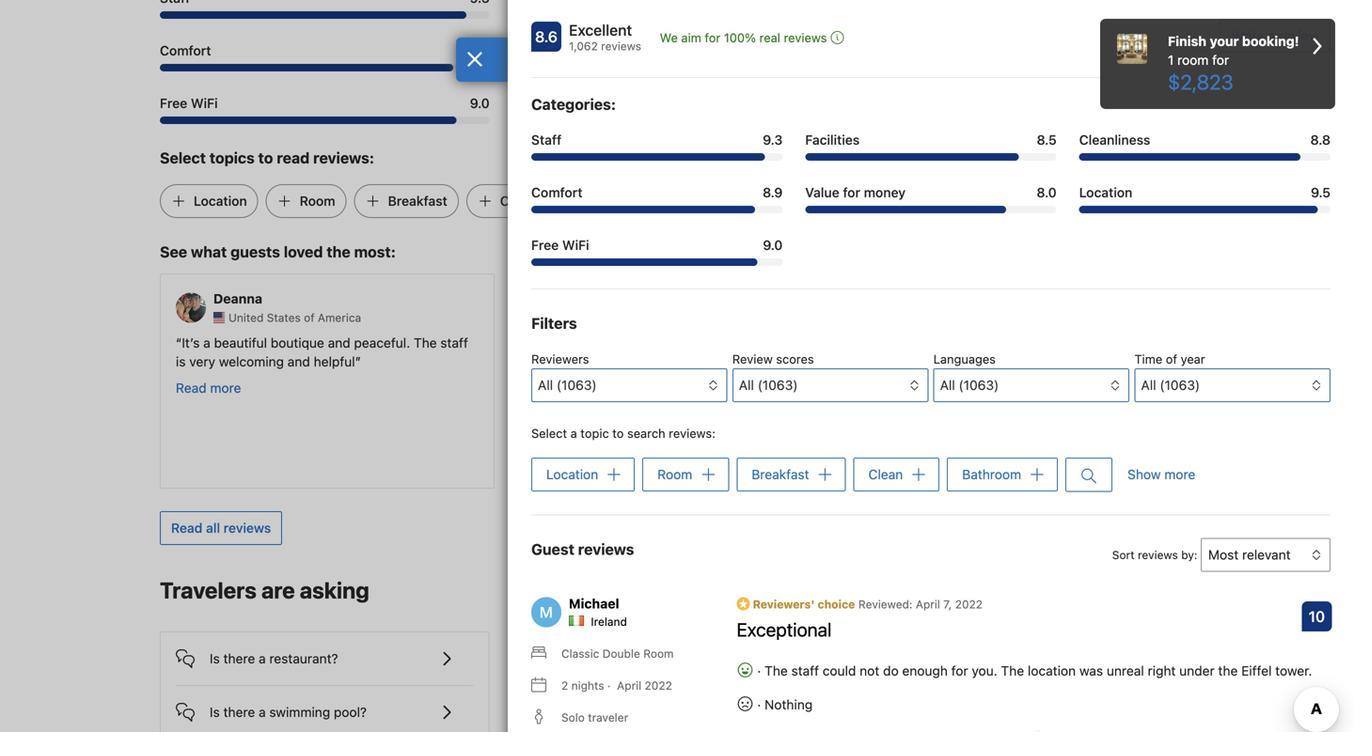 Task type: describe. For each thing, give the bounding box(es) containing it.
reviewers
[[531, 352, 589, 366]]

0 horizontal spatial 8.0
[[822, 43, 842, 58]]

there for is there a restaurant?
[[223, 651, 255, 667]]

review
[[1279, 28, 1319, 43]]

select a topic to search reviews:
[[531, 426, 715, 441]]

1 vertical spatial ·
[[607, 679, 611, 692]]

the down 'smelled'
[[946, 411, 965, 426]]

reviewers'
[[753, 598, 815, 611]]

1 horizontal spatial bathroom
[[962, 467, 1021, 482]]

0 vertical spatial bathroom
[[588, 193, 649, 209]]

0 horizontal spatial location
[[194, 193, 247, 209]]

staff inside excellent location - view of eiffel tower from room!!! staff good  - but mayowa was excellent ..kind, attentive and helpful!!
[[572, 354, 602, 370]]

guests
[[231, 243, 280, 261]]

peaceful.
[[354, 335, 410, 351]]

select for select topics to read reviews:
[[160, 149, 206, 167]]

free wifi 9.0 meter for bottommost location 9.5 meter comfort 8.9 meter
[[531, 259, 783, 266]]

1 vertical spatial 9.5
[[1311, 185, 1330, 200]]

sort reviews by:
[[1112, 548, 1197, 562]]

1 vertical spatial -
[[640, 354, 646, 370]]

wifi for free wifi 9.0 meter associated with location 9.5 meter to the top's comfort 8.9 meter
[[191, 96, 218, 111]]

can i park there? button
[[528, 687, 826, 724]]

reviews right "real" on the right top
[[784, 31, 827, 45]]

1 vertical spatial cleanliness 8.8 meter
[[1079, 153, 1330, 161]]

2 america from the left
[[667, 311, 711, 325]]

pool?
[[334, 705, 367, 720]]

read down is
[[176, 380, 207, 396]]

there inside "the property was near the eiffel tower and in a safe neighborhood. the hotel has a modern/upscale vibe, the bed was very  comfy, the room smelled really good, there were toiletries in the bathroom and the staff were friendly in the front. there..."
[[1059, 392, 1090, 407]]

0 vertical spatial to
[[258, 149, 273, 167]]

beautiful
[[214, 335, 267, 351]]

is there a swimming pool?
[[210, 705, 367, 720]]

your
[[1210, 33, 1239, 49]]

0 vertical spatial cleanliness 8.8 meter
[[864, 11, 1194, 19]]

0 vertical spatial 9.5
[[1174, 43, 1194, 58]]

free for free wifi 9.0 meter corresponding to bottommost location 9.5 meter comfort 8.9 meter
[[531, 237, 559, 253]]

show more button
[[1128, 458, 1195, 492]]

all
[[206, 521, 220, 536]]

and inside excellent location - view of eiffel tower from room!!! staff good  - but mayowa was excellent ..kind, attentive and helpful!!
[[623, 373, 645, 388]]

reviewers' choice
[[750, 598, 855, 611]]

facilities
[[805, 132, 860, 148]]

8.5
[[1037, 132, 1057, 148]]

and up helpful
[[328, 335, 350, 351]]

1 united from the left
[[228, 311, 264, 325]]

rightchevron image
[[1313, 32, 1322, 60]]

2 horizontal spatial read more button
[[875, 454, 941, 473]]

year
[[1181, 352, 1205, 366]]

1 vertical spatial were
[[1112, 411, 1141, 426]]

(1063) for reviewers
[[557, 378, 597, 393]]

smelled
[[933, 392, 981, 407]]

0 horizontal spatial "
[[355, 354, 361, 370]]

0 vertical spatial location 9.5 meter
[[864, 64, 1194, 72]]

1 vertical spatial 2022
[[645, 679, 672, 692]]

and up time
[[1118, 335, 1141, 351]]

eiffel for mayowa
[[698, 335, 728, 351]]

review categories element
[[531, 93, 616, 116]]

good,
[[1020, 392, 1055, 407]]

nothing
[[765, 697, 813, 713]]

(1063) for time of year
[[1160, 378, 1200, 393]]

1 horizontal spatial room
[[657, 467, 692, 482]]

location for 9.5
[[1079, 185, 1132, 200]]

room!!!
[[526, 354, 569, 370]]

1 vertical spatial location
[[1028, 663, 1076, 679]]

can i park there?
[[562, 705, 665, 720]]

finish your booking! 1 room for $2,823
[[1168, 33, 1299, 94]]

all (1063) for review scores
[[739, 378, 798, 393]]

categories:
[[531, 95, 616, 113]]

more for read more button to the right
[[910, 456, 941, 471]]

reviews left by:
[[1138, 548, 1178, 562]]

real
[[759, 31, 780, 45]]

travelers are asking
[[160, 577, 369, 604]]

under
[[1179, 663, 1215, 679]]

all (1063) for languages
[[940, 378, 999, 393]]

there?
[[627, 705, 665, 720]]

0 vertical spatial in
[[1145, 335, 1155, 351]]

2 vertical spatial in
[[925, 429, 935, 445]]

0 horizontal spatial value
[[512, 43, 546, 58]]

close image
[[466, 52, 483, 67]]

topics
[[209, 149, 255, 167]]

enough
[[902, 663, 948, 679]]

are there rooms with a balcony?
[[562, 651, 757, 667]]

select topics to read reviews:
[[160, 149, 374, 167]]

welcoming
[[219, 354, 284, 370]]

bathroom
[[969, 411, 1028, 426]]

we aim for 100% real reviews
[[660, 31, 827, 45]]

was inside excellent location - view of eiffel tower from room!!! staff good  - but mayowa was excellent ..kind, attentive and helpful!!
[[726, 354, 750, 370]]

there for are there rooms with a balcony?
[[586, 651, 618, 667]]

location for room
[[546, 467, 598, 482]]

guest reviews
[[531, 540, 634, 558]]

a inside " it's a beautiful boutique and peaceful. the staff is very welcoming and helpful
[[203, 335, 210, 351]]

1,062
[[569, 39, 598, 53]]

8.8
[[1310, 132, 1330, 148]]

write a review button
[[1220, 19, 1330, 53]]

0 vertical spatial reviews:
[[313, 149, 374, 167]]

restaurant?
[[269, 651, 338, 667]]

is there a restaurant? button
[[176, 633, 474, 671]]

select for select a topic to search reviews:
[[531, 426, 567, 441]]

is there a restaurant?
[[210, 651, 338, 667]]

0 horizontal spatial april
[[617, 679, 641, 692]]

aim
[[681, 31, 701, 45]]

staff inside "the property was near the eiffel tower and in a safe neighborhood. the hotel has a modern/upscale vibe, the bed was very  comfy, the room smelled really good, there were toiletries in the bathroom and the staff were friendly in the front. there..."
[[1080, 411, 1108, 426]]

1 vertical spatial value
[[805, 185, 839, 200]]

helpful
[[314, 354, 355, 370]]

the left bed
[[1009, 373, 1029, 388]]

but
[[649, 354, 670, 370]]

0 vertical spatial -
[[641, 335, 647, 351]]

swimming
[[269, 705, 330, 720]]

0 horizontal spatial staff
[[531, 132, 562, 148]]

most:
[[354, 243, 396, 261]]

1 vertical spatial 8.0
[[1037, 185, 1057, 200]]

solo
[[561, 711, 585, 724]]

0 horizontal spatial breakfast
[[388, 193, 447, 209]]

1 states from the left
[[267, 311, 301, 325]]

sort
[[1112, 548, 1135, 562]]

excellent
[[753, 354, 807, 370]]

reviews right 'guest'
[[578, 540, 634, 558]]

staff inside " it's a beautiful boutique and peaceful. the staff is very welcoming and helpful
[[440, 335, 468, 351]]

1 vertical spatial facilities 8.5 meter
[[805, 153, 1057, 161]]

2 horizontal spatial eiffel
[[1241, 663, 1272, 679]]

8.9 for bottommost location 9.5 meter comfort 8.9 meter
[[763, 185, 783, 200]]

there...
[[998, 429, 1043, 445]]

read down friendly
[[875, 456, 906, 471]]

really
[[984, 392, 1017, 407]]

(1063) for languages
[[959, 378, 999, 393]]

reviewed: april 7, 2022
[[858, 598, 983, 611]]

wifi for free wifi 9.0 meter corresponding to bottommost location 9.5 meter comfort 8.9 meter
[[562, 237, 589, 253]]

choice
[[818, 598, 855, 611]]

of inside filter reviews region
[[1166, 352, 1177, 366]]

1 vertical spatial to
[[612, 426, 624, 441]]

excellent 1,062 reviews
[[569, 21, 641, 53]]

(1063) for review scores
[[758, 378, 798, 393]]

see
[[160, 243, 187, 261]]

we
[[660, 31, 678, 45]]

0 vertical spatial facilities 8.5 meter
[[512, 11, 842, 19]]

of up "boutique"
[[304, 311, 315, 325]]

for left "1,062"
[[550, 43, 567, 58]]

1 america from the left
[[318, 311, 361, 325]]

see what guests loved the most:
[[160, 243, 396, 261]]

1 united states of america image from the left
[[213, 312, 225, 324]]

staff 9.3 meter for bottommost location 9.5 meter comfort 8.9 meter
[[531, 153, 783, 161]]

by:
[[1181, 548, 1197, 562]]

time
[[1134, 352, 1162, 366]]

is for is there a swimming pool?
[[210, 705, 220, 720]]

a inside button
[[1268, 28, 1275, 43]]

nights
[[571, 679, 604, 692]]

free wifi for free wifi 9.0 meter corresponding to bottommost location 9.5 meter comfort 8.9 meter
[[531, 237, 589, 253]]

a left the topic
[[570, 426, 577, 441]]

for inside finish your booking! 1 room for $2,823
[[1212, 52, 1229, 68]]

1 vertical spatial reviews:
[[669, 426, 715, 441]]

review scores
[[732, 352, 814, 366]]

the right loved
[[327, 243, 350, 261]]

michael
[[569, 596, 619, 611]]

unreal
[[1107, 663, 1144, 679]]

1 vertical spatial breakfast
[[752, 467, 809, 482]]

very inside " it's a beautiful boutique and peaceful. the staff is very welcoming and helpful
[[189, 354, 215, 370]]

1 vertical spatial 9.0
[[763, 237, 783, 253]]

reviews right the all
[[224, 521, 271, 536]]

the property was near the eiffel tower and in a safe neighborhood. the hotel has a modern/upscale vibe, the bed was very  comfy, the room smelled really good, there were toiletries in the bathroom and the staff were friendly in the front. there...
[[875, 335, 1166, 445]]

"
[[176, 335, 182, 351]]

friendly
[[875, 429, 921, 445]]

all (1063) button for review scores
[[732, 369, 928, 402]]

for down facilities
[[843, 185, 860, 200]]

1 horizontal spatial value for money
[[805, 185, 906, 200]]

and down good,
[[1031, 411, 1054, 426]]

hotel
[[1023, 354, 1054, 370]]

all (1063) button for reviewers
[[531, 369, 727, 402]]

the up hotel
[[1021, 335, 1041, 351]]

· nothing
[[754, 697, 813, 713]]

2 vertical spatial read more
[[875, 456, 941, 471]]

attentive
[[566, 373, 619, 388]]

all (1063) button for languages
[[933, 369, 1129, 402]]

right
[[1148, 663, 1176, 679]]

reviews inside excellent 1,062 reviews
[[601, 39, 641, 53]]

more for read more button related to "
[[210, 380, 241, 396]]

the up · nothing
[[765, 663, 788, 679]]

property
[[908, 335, 960, 351]]

0 vertical spatial value for money
[[512, 43, 613, 58]]

1 vertical spatial location 9.5 meter
[[1079, 206, 1330, 213]]

it's
[[182, 335, 200, 351]]

bed
[[1033, 373, 1056, 388]]

2 vertical spatial staff
[[791, 663, 819, 679]]

100%
[[724, 31, 756, 45]]

a up 'time of year' on the right of the page
[[1159, 335, 1166, 351]]

is
[[176, 354, 186, 370]]

8.6
[[535, 28, 558, 46]]



Task type: vqa. For each thing, say whether or not it's contained in the screenshot.


Task type: locate. For each thing, give the bounding box(es) containing it.
the left front.
[[939, 429, 958, 445]]

all (1063)
[[538, 378, 597, 393], [739, 378, 798, 393], [940, 378, 999, 393], [1141, 378, 1200, 393]]

1 all (1063) button from the left
[[531, 369, 727, 402]]

2 vertical spatial ·
[[757, 697, 761, 713]]

1 horizontal spatial states
[[617, 311, 650, 325]]

is inside is there a restaurant? button
[[210, 651, 220, 667]]

all (1063) button for time of year
[[1134, 369, 1330, 402]]

8.9 for location 9.5 meter to the top's comfort 8.9 meter
[[470, 43, 490, 58]]

helpful!!
[[649, 373, 698, 388]]

money
[[571, 43, 613, 58], [864, 185, 906, 200]]

rooms
[[622, 651, 660, 667]]

1 all from the left
[[538, 378, 553, 393]]

read all reviews button
[[160, 512, 282, 546]]

good
[[605, 354, 636, 370]]

united right filters
[[578, 311, 613, 325]]

comfort 8.9 meter for bottommost location 9.5 meter
[[531, 206, 783, 213]]

excellent up reviewers
[[532, 335, 586, 351]]

in
[[1145, 335, 1155, 351], [932, 411, 942, 426], [925, 429, 935, 445]]

eiffel for hotel
[[1045, 335, 1075, 351]]

is there a swimming pool? button
[[176, 687, 474, 724]]

bathroom
[[588, 193, 649, 209], [962, 467, 1021, 482]]

1 (1063) from the left
[[557, 378, 597, 393]]

2 is from the top
[[210, 705, 220, 720]]

are
[[261, 577, 295, 604]]

more down friendly
[[910, 456, 941, 471]]

do
[[883, 663, 899, 679]]

there right 'are'
[[586, 651, 618, 667]]

0 vertical spatial comfort
[[160, 43, 211, 58]]

10
[[1309, 608, 1325, 626]]

0 horizontal spatial staff
[[440, 335, 468, 351]]

scored 8.6 element
[[531, 22, 561, 52]]

read more down ..kind,
[[526, 399, 591, 415]]

from
[[772, 335, 800, 351]]

very left comfy,
[[1087, 373, 1113, 388]]

0 vertical spatial free wifi
[[160, 96, 218, 111]]

2 united states of america from the left
[[578, 311, 711, 325]]

read down ..kind,
[[526, 399, 556, 415]]

the down has on the right of page
[[1057, 411, 1077, 426]]

united
[[228, 311, 264, 325], [578, 311, 613, 325]]

free wifi 9.0 meter up view
[[531, 259, 783, 266]]

0 horizontal spatial states
[[267, 311, 301, 325]]

modern/upscale
[[875, 373, 973, 388]]

cleanliness
[[1079, 132, 1150, 148]]

1 horizontal spatial value
[[805, 185, 839, 200]]

0 horizontal spatial to
[[258, 149, 273, 167]]

read left the all
[[171, 521, 203, 536]]

4 all (1063) button from the left
[[1134, 369, 1330, 402]]

excellent up "1,062"
[[569, 21, 632, 39]]

8.9 down 9.3
[[763, 185, 783, 200]]

2 all from the left
[[739, 378, 754, 393]]

read more button for "
[[176, 379, 241, 398]]

all down review
[[739, 378, 754, 393]]

0 vertical spatial staff 9.3 meter
[[160, 11, 490, 19]]

staff 9.3 meter
[[160, 11, 490, 19], [531, 153, 783, 161]]

room down the finish at the right top of page
[[1177, 52, 1209, 68]]

0 horizontal spatial very
[[189, 354, 215, 370]]

travelers
[[160, 577, 257, 604]]

there for is there a swimming pool?
[[223, 705, 255, 720]]

room down read
[[300, 193, 335, 209]]

free for free wifi 9.0 meter associated with location 9.5 meter to the top's comfort 8.9 meter
[[160, 96, 187, 111]]

2022 right 7,
[[955, 598, 983, 611]]

free wifi
[[160, 96, 218, 111], [531, 237, 589, 253]]

of up view
[[654, 311, 664, 325]]

1 horizontal spatial money
[[864, 185, 906, 200]]

0 vertical spatial money
[[571, 43, 613, 58]]

all down room!!!
[[538, 378, 553, 393]]

united states of america up view
[[578, 311, 711, 325]]

staff 9.3 meter for location 9.5 meter to the top's comfort 8.9 meter
[[160, 11, 490, 19]]

front.
[[962, 429, 995, 445]]

read more button down friendly
[[875, 454, 941, 473]]

3 all from the left
[[940, 378, 955, 393]]

value down facilities
[[805, 185, 839, 200]]

0 horizontal spatial room
[[300, 193, 335, 209]]

1 tower from the left
[[732, 335, 768, 351]]

all down time
[[1141, 378, 1156, 393]]

0 vertical spatial staff
[[531, 132, 562, 148]]

was down has on the right of page
[[1059, 373, 1083, 388]]

0 vertical spatial room
[[300, 193, 335, 209]]

there left swimming
[[223, 705, 255, 720]]

the inside " it's a beautiful boutique and peaceful. the staff is very welcoming and helpful
[[414, 335, 437, 351]]

location down cleanliness
[[1079, 185, 1132, 200]]

0 vertical spatial 8.9
[[470, 43, 490, 58]]

free wifi up topics
[[160, 96, 218, 111]]

finish
[[1168, 33, 1206, 49]]

there left restaurant?
[[223, 651, 255, 667]]

united states of america image
[[213, 312, 225, 324], [563, 312, 575, 324]]

value for money 8.0 meter
[[805, 206, 1057, 213]]

comfort 8.9 meter
[[160, 64, 490, 72], [531, 206, 783, 213]]

0 vertical spatial 9.0
[[470, 96, 490, 111]]

the right peaceful.
[[414, 335, 437, 351]]

0 horizontal spatial wifi
[[191, 96, 218, 111]]

0 vertical spatial clean
[[500, 193, 535, 209]]

1 vertical spatial is
[[210, 705, 220, 720]]

scored 10 element
[[1302, 602, 1332, 632]]

of inside excellent location - view of eiffel tower from room!!! staff good  - but mayowa was excellent ..kind, attentive and helpful!!
[[682, 335, 694, 351]]

value
[[512, 43, 546, 58], [805, 185, 839, 200]]

1 horizontal spatial staff
[[791, 663, 819, 679]]

all (1063) for time of year
[[1141, 378, 1200, 393]]

location down topics
[[194, 193, 247, 209]]

2022 down are there rooms with a balcony?
[[645, 679, 672, 692]]

1 horizontal spatial clean
[[868, 467, 903, 482]]

1 vertical spatial "
[[698, 373, 704, 388]]

value for money
[[512, 43, 613, 58], [805, 185, 906, 200]]

0 vertical spatial value
[[512, 43, 546, 58]]

read more button down ..kind,
[[526, 398, 591, 417]]

excellent for location
[[532, 335, 586, 351]]

tower for excellent
[[732, 335, 768, 351]]

1 vertical spatial comfort 8.9 meter
[[531, 206, 783, 213]]

1 horizontal spatial 2022
[[955, 598, 983, 611]]

1 vertical spatial staff 9.3 meter
[[531, 153, 783, 161]]

9.3
[[763, 132, 783, 148]]

1 horizontal spatial comfort 8.9 meter
[[531, 206, 783, 213]]

1 horizontal spatial room
[[1177, 52, 1209, 68]]

read more for excellent location - view of eiffel tower from room!!! staff good  - but mayowa was excellent ..kind, attentive and helpful!!
[[526, 399, 591, 415]]

united states of america
[[228, 311, 361, 325], [578, 311, 711, 325]]

value for money down facilities
[[805, 185, 906, 200]]

1 horizontal spatial read more button
[[526, 398, 591, 417]]

of
[[304, 311, 315, 325], [654, 311, 664, 325], [682, 335, 694, 351], [1166, 352, 1177, 366]]

staff down the categories:
[[531, 132, 562, 148]]

9.0
[[470, 96, 490, 111], [763, 237, 783, 253]]

reviews
[[784, 31, 827, 45], [601, 39, 641, 53], [224, 521, 271, 536], [578, 540, 634, 558], [1138, 548, 1178, 562]]

1 vertical spatial wifi
[[562, 237, 589, 253]]

more right show
[[1164, 467, 1195, 483]]

all (1063) down languages
[[940, 378, 999, 393]]

america up " it's a beautiful boutique and peaceful. the staff is very welcoming and helpful
[[318, 311, 361, 325]]

could
[[823, 663, 856, 679]]

2 (1063) from the left
[[758, 378, 798, 393]]

select left the topic
[[531, 426, 567, 441]]

1 horizontal spatial 9.0
[[763, 237, 783, 253]]

0 vertical spatial read more
[[176, 380, 241, 396]]

0 vertical spatial staff
[[440, 335, 468, 351]]

review
[[732, 352, 773, 366]]

location inside excellent location - view of eiffel tower from room!!! staff good  - but mayowa was excellent ..kind, attentive and helpful!!
[[590, 335, 638, 351]]

can
[[562, 705, 586, 720]]

location 9.5 meter
[[864, 64, 1194, 72], [1079, 206, 1330, 213]]

· right balcony?
[[757, 663, 761, 679]]

in down 'smelled'
[[932, 411, 942, 426]]

4 (1063) from the left
[[1160, 378, 1200, 393]]

tower inside excellent location - view of eiffel tower from room!!! staff good  - but mayowa was excellent ..kind, attentive and helpful!!
[[732, 335, 768, 351]]

1 horizontal spatial read more
[[526, 399, 591, 415]]

· left nothing
[[757, 697, 761, 713]]

rated excellent element
[[569, 19, 641, 41]]

united states of america up "boutique"
[[228, 311, 361, 325]]

0 horizontal spatial bathroom
[[588, 193, 649, 209]]

location
[[590, 335, 638, 351], [1028, 663, 1076, 679]]

0 vertical spatial excellent
[[569, 21, 632, 39]]

a right has on the right of page
[[1082, 354, 1089, 370]]

is down travelers
[[210, 651, 220, 667]]

2 nights · april 2022
[[561, 679, 672, 692]]

2 horizontal spatial location
[[1079, 185, 1132, 200]]

the down near
[[997, 354, 1020, 370]]

reviews: right read
[[313, 149, 374, 167]]

the right you.
[[1001, 663, 1024, 679]]

9.5 right 1
[[1174, 43, 1194, 58]]

1 horizontal spatial location
[[546, 467, 598, 482]]

very inside "the property was near the eiffel tower and in a safe neighborhood. the hotel has a modern/upscale vibe, the bed was very  comfy, the room smelled really good, there were toiletries in the bathroom and the staff were friendly in the front. there..."
[[1087, 373, 1113, 388]]

this is a carousel with rotating slides. it displays featured reviews of the property. use the next and previous buttons to navigate. region
[[145, 266, 1209, 497]]

value for money down 'rated excellent' element
[[512, 43, 613, 58]]

read inside button
[[171, 521, 203, 536]]

ireland
[[591, 615, 627, 628]]

all (1063) down reviewers
[[538, 378, 597, 393]]

a right with
[[692, 651, 699, 667]]

read all reviews
[[171, 521, 271, 536]]

reviews:
[[313, 149, 374, 167], [669, 426, 715, 441]]

1 vertical spatial read more
[[526, 399, 591, 415]]

the right the under
[[1218, 663, 1238, 679]]

tower for a
[[1079, 335, 1115, 351]]

read more button for excellent location - view of eiffel tower from room!!! staff good  - but mayowa was excellent ..kind, attentive and helpful!!
[[526, 398, 591, 417]]

america
[[318, 311, 361, 325], [667, 311, 711, 325]]

1 vertical spatial bathroom
[[962, 467, 1021, 482]]

is for is there a restaurant?
[[210, 651, 220, 667]]

0 horizontal spatial free
[[160, 96, 187, 111]]

0 horizontal spatial location
[[590, 335, 638, 351]]

free wifi for free wifi 9.0 meter associated with location 9.5 meter to the top's comfort 8.9 meter
[[160, 96, 218, 111]]

breakfast
[[388, 193, 447, 209], [752, 467, 809, 482]]

more for excellent location - view of eiffel tower from room!!! staff good  - but mayowa was excellent ..kind, attentive and helpful!! read more button
[[560, 399, 591, 415]]

for inside we aim for 100% real reviews button
[[705, 31, 721, 45]]

united states of america image up reviewers
[[563, 312, 575, 324]]

i
[[589, 705, 593, 720]]

facilities 8.5 meter
[[512, 11, 842, 19], [805, 153, 1057, 161]]

states
[[267, 311, 301, 325], [617, 311, 650, 325]]

0 horizontal spatial room
[[899, 392, 930, 407]]

toiletries
[[875, 411, 928, 426]]

april down rooms on the bottom left of the page
[[617, 679, 641, 692]]

excellent inside excellent location - view of eiffel tower from room!!! staff good  - but mayowa was excellent ..kind, attentive and helpful!!
[[532, 335, 586, 351]]

· the staff could not do enough for you. the location was unreal right under the eiffel tower.
[[754, 663, 1312, 679]]

0 horizontal spatial america
[[318, 311, 361, 325]]

2 all (1063) from the left
[[739, 378, 798, 393]]

3 (1063) from the left
[[959, 378, 999, 393]]

view
[[651, 335, 679, 351]]

1 horizontal spatial very
[[1087, 373, 1113, 388]]

read more for "
[[176, 380, 241, 396]]

with
[[663, 651, 689, 667]]

7,
[[943, 598, 952, 611]]

4 all from the left
[[1141, 378, 1156, 393]]

all for review scores
[[739, 378, 754, 393]]

comfort 8.9 meter for location 9.5 meter to the top
[[160, 64, 490, 72]]

april left 7,
[[916, 598, 940, 611]]

loved
[[284, 243, 323, 261]]

eiffel inside "the property was near the eiffel tower and in a safe neighborhood. the hotel has a modern/upscale vibe, the bed was very  comfy, the room smelled really good, there were toiletries in the bathroom and the staff were friendly in the front. there..."
[[1045, 335, 1075, 351]]

free wifi 9.0 meter up read
[[160, 117, 490, 124]]

filter reviews region
[[531, 312, 1330, 402]]

1 horizontal spatial "
[[698, 373, 704, 388]]

all down neighborhood.
[[940, 378, 955, 393]]

read more down is
[[176, 380, 241, 396]]

1 vertical spatial value for money
[[805, 185, 906, 200]]

reviewed:
[[858, 598, 913, 611]]

you.
[[972, 663, 997, 679]]

read more button
[[176, 379, 241, 398], [526, 398, 591, 417], [875, 454, 941, 473]]

excellent inside excellent 1,062 reviews
[[569, 21, 632, 39]]

1 horizontal spatial free wifi
[[531, 237, 589, 253]]

1 vertical spatial comfort
[[531, 185, 583, 200]]

to right the topic
[[612, 426, 624, 441]]

value left "1,062"
[[512, 43, 546, 58]]

all for reviewers
[[538, 378, 553, 393]]

0 horizontal spatial value for money
[[512, 43, 613, 58]]

free wifi 9.0 meter for location 9.5 meter to the top's comfort 8.9 meter
[[160, 117, 490, 124]]

balcony?
[[703, 651, 757, 667]]

there right good,
[[1059, 392, 1090, 407]]

was right mayowa
[[726, 354, 750, 370]]

0 vertical spatial very
[[189, 354, 215, 370]]

2 all (1063) button from the left
[[732, 369, 928, 402]]

0 horizontal spatial free wifi
[[160, 96, 218, 111]]

is inside is there a swimming pool? button
[[210, 705, 220, 720]]

more down "welcoming"
[[210, 380, 241, 396]]

1 vertical spatial staff
[[572, 354, 602, 370]]

was up languages
[[964, 335, 987, 351]]

(1063) down 'excellent'
[[758, 378, 798, 393]]

8.0 down 8.5
[[1037, 185, 1057, 200]]

states up good
[[617, 311, 650, 325]]

1 horizontal spatial tower
[[1079, 335, 1115, 351]]

0 horizontal spatial reviews:
[[313, 149, 374, 167]]

facilities 8.5 meter up value for money 8.0 meter
[[805, 153, 1057, 161]]

4 all (1063) from the left
[[1141, 378, 1200, 393]]

excellent for 1,062
[[569, 21, 632, 39]]

1 vertical spatial excellent
[[532, 335, 586, 351]]

1 is from the top
[[210, 651, 220, 667]]

2 united from the left
[[578, 311, 613, 325]]

free
[[160, 96, 187, 111], [531, 237, 559, 253]]

1 vertical spatial april
[[617, 679, 641, 692]]

1 horizontal spatial april
[[916, 598, 940, 611]]

all for languages
[[940, 378, 955, 393]]

9.5
[[1174, 43, 1194, 58], [1311, 185, 1330, 200]]

· for · nothing
[[757, 697, 761, 713]]

1 united states of america from the left
[[228, 311, 361, 325]]

eiffel left the tower.
[[1241, 663, 1272, 679]]

exceptional
[[737, 619, 832, 641]]

free wifi 9.0 meter
[[160, 117, 490, 124], [531, 259, 783, 266]]

room inside "the property was near the eiffel tower and in a safe neighborhood. the hotel has a modern/upscale vibe, the bed was very  comfy, the room smelled really good, there were toiletries in the bathroom and the staff were friendly in the front. there..."
[[899, 392, 930, 407]]

0 vertical spatial is
[[210, 651, 220, 667]]

we aim for 100% real reviews button
[[660, 28, 844, 47]]

of up mayowa
[[682, 335, 694, 351]]

for left you.
[[951, 663, 968, 679]]

1 vertical spatial room
[[657, 467, 692, 482]]

3 all (1063) button from the left
[[933, 369, 1129, 402]]

the up safe
[[881, 335, 904, 351]]

america up view
[[667, 311, 711, 325]]

a
[[1268, 28, 1275, 43], [203, 335, 210, 351], [1159, 335, 1166, 351], [1082, 354, 1089, 370], [570, 426, 577, 441], [259, 651, 266, 667], [692, 651, 699, 667], [259, 705, 266, 720]]

0 vertical spatial 2022
[[955, 598, 983, 611]]

(1063)
[[557, 378, 597, 393], [758, 378, 798, 393], [959, 378, 999, 393], [1160, 378, 1200, 393]]

asking
[[300, 577, 369, 604]]

0 horizontal spatial money
[[571, 43, 613, 58]]

was left unreal
[[1079, 663, 1103, 679]]

2 tower from the left
[[1079, 335, 1115, 351]]

are there rooms with a balcony? button
[[528, 633, 826, 671]]

1 horizontal spatial breakfast
[[752, 467, 809, 482]]

to
[[258, 149, 273, 167], [612, 426, 624, 441]]

mayowa
[[673, 354, 722, 370]]

0 horizontal spatial comfort
[[160, 43, 211, 58]]

1 all (1063) from the left
[[538, 378, 597, 393]]

the
[[414, 335, 437, 351], [881, 335, 904, 351], [997, 354, 1020, 370], [765, 663, 788, 679], [1001, 663, 1024, 679]]

(1063) down 'time of year' on the right of the page
[[1160, 378, 1200, 393]]

not
[[860, 663, 879, 679]]

1 vertical spatial staff
[[1080, 411, 1108, 426]]

· for · the staff could not do enough for you. the location was unreal right under the eiffel tower.
[[757, 663, 761, 679]]

and
[[328, 335, 350, 351], [1118, 335, 1141, 351], [287, 354, 310, 370], [623, 373, 645, 388], [1031, 411, 1054, 426]]

reviews right "1,062"
[[601, 39, 641, 53]]

cleanliness 8.8 meter
[[864, 11, 1194, 19], [1079, 153, 1330, 161]]

1 horizontal spatial united states of america
[[578, 311, 711, 325]]

-
[[641, 335, 647, 351], [640, 354, 646, 370]]

clean
[[500, 193, 535, 209], [868, 467, 903, 482]]

2 horizontal spatial staff
[[1080, 411, 1108, 426]]

show
[[1128, 467, 1161, 483]]

1 horizontal spatial america
[[667, 311, 711, 325]]

0 horizontal spatial free wifi 9.0 meter
[[160, 117, 490, 124]]

room down modern/upscale
[[899, 392, 930, 407]]

2 united states of america image from the left
[[563, 312, 575, 324]]

a right it's
[[203, 335, 210, 351]]

all (1063) for reviewers
[[538, 378, 597, 393]]

guest
[[531, 540, 574, 558]]

1 vertical spatial free wifi
[[531, 237, 589, 253]]

room inside finish your booking! 1 room for $2,823
[[1177, 52, 1209, 68]]

park
[[596, 705, 623, 720]]

1 vertical spatial 8.9
[[763, 185, 783, 200]]

2 states from the left
[[617, 311, 650, 325]]

room
[[300, 193, 335, 209], [657, 467, 692, 482]]

0 vertical spatial select
[[160, 149, 206, 167]]

united states of america image down the deanna in the top left of the page
[[213, 312, 225, 324]]

1 horizontal spatial united
[[578, 311, 613, 325]]

0 vertical spatial were
[[1094, 392, 1123, 407]]

and down "boutique"
[[287, 354, 310, 370]]

comfort
[[160, 43, 211, 58], [531, 185, 583, 200]]

of left year
[[1166, 352, 1177, 366]]

1 vertical spatial room
[[899, 392, 930, 407]]

all for time of year
[[1141, 378, 1156, 393]]

tower up review
[[732, 335, 768, 351]]

states up "boutique"
[[267, 311, 301, 325]]

8.9
[[470, 43, 490, 58], [763, 185, 783, 200]]

1 vertical spatial in
[[932, 411, 942, 426]]

tower inside "the property was near the eiffel tower and in a safe neighborhood. the hotel has a modern/upscale vibe, the bed was very  comfy, the room smelled really good, there were toiletries in the bathroom and the staff were friendly in the front. there..."
[[1079, 335, 1115, 351]]

time of year
[[1134, 352, 1205, 366]]

solo traveler
[[561, 711, 628, 724]]

eiffel inside excellent location - view of eiffel tower from room!!! staff good  - but mayowa was excellent ..kind, attentive and helpful!!
[[698, 335, 728, 351]]

more
[[210, 380, 241, 396], [560, 399, 591, 415], [910, 456, 941, 471], [1164, 467, 1195, 483]]

0 vertical spatial location
[[590, 335, 638, 351]]

1 horizontal spatial free
[[531, 237, 559, 253]]

location right you.
[[1028, 663, 1076, 679]]

comfy,
[[1116, 373, 1157, 388]]

all
[[538, 378, 553, 393], [739, 378, 754, 393], [940, 378, 955, 393], [1141, 378, 1156, 393]]

deanna
[[213, 291, 262, 306]]

3 all (1063) from the left
[[940, 378, 999, 393]]

a left swimming
[[259, 705, 266, 720]]

1 vertical spatial clean
[[868, 467, 903, 482]]

for right aim
[[705, 31, 721, 45]]

a left restaurant?
[[259, 651, 266, 667]]

facilities 8.5 meter up we
[[512, 11, 842, 19]]

the up the toiletries on the right of page
[[875, 392, 895, 407]]

1 horizontal spatial comfort
[[531, 185, 583, 200]]



